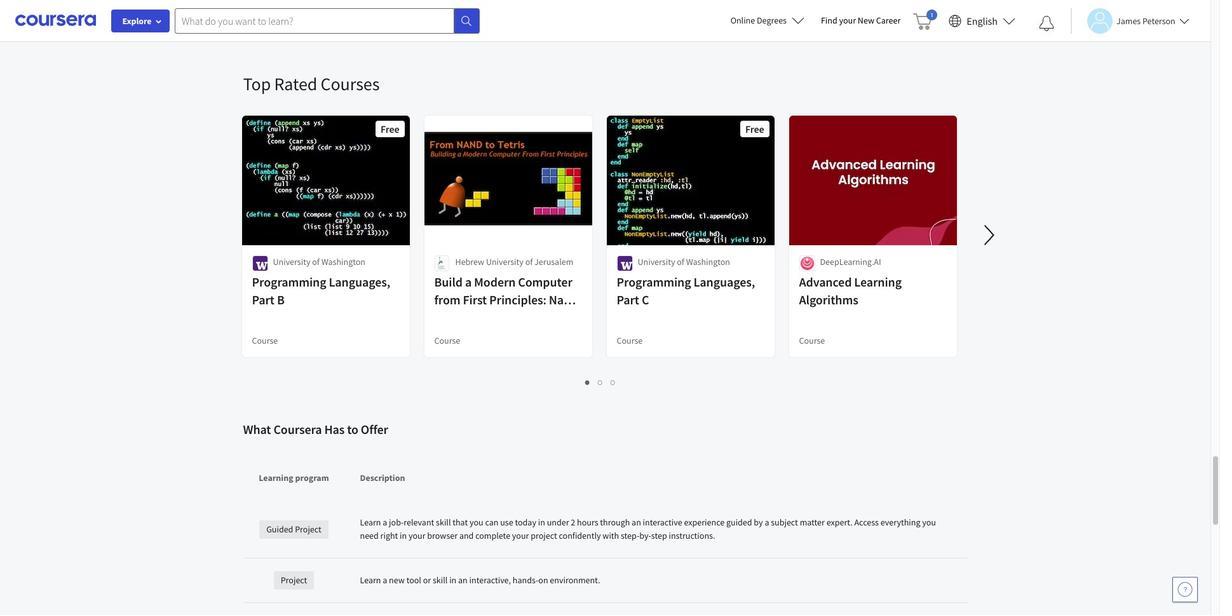Task type: locate. For each thing, give the bounding box(es) containing it.
part inside build a modern computer from first principles: nand to tetris part ii (project- centered course)
[[481, 309, 503, 325]]

your down relevant
[[409, 530, 426, 541]]

course down tetris
[[434, 335, 460, 346]]

university of washington
[[273, 256, 365, 268], [638, 256, 730, 268]]

top
[[243, 72, 271, 95]]

1 university of washington image from the left
[[252, 255, 268, 271]]

to down from at the left of the page
[[434, 309, 446, 325]]

c
[[642, 292, 649, 308]]

learning inside advanced learning algorithms
[[854, 274, 902, 290]]

2 left the hours on the left of page
[[571, 517, 575, 528]]

programming inside programming languages, part b
[[252, 274, 326, 290]]

hands-
[[513, 574, 538, 586]]

university of washington up programming languages, part b
[[273, 256, 365, 268]]

washington for programming languages, part b
[[321, 256, 365, 268]]

part left ii
[[481, 309, 503, 325]]

advanced
[[799, 274, 852, 290]]

complete
[[475, 530, 510, 541]]

a left the 'job-'
[[383, 517, 387, 528]]

of left the "jerusalem"
[[525, 256, 533, 268]]

2 washington from the left
[[686, 256, 730, 268]]

0 vertical spatial learn
[[360, 517, 381, 528]]

0 horizontal spatial learning
[[259, 472, 293, 484]]

learning inside row
[[259, 472, 293, 484]]

1 horizontal spatial to
[[434, 309, 446, 325]]

top rated courses carousel element
[[237, 34, 1220, 400]]

by
[[754, 517, 763, 528]]

part left c
[[617, 292, 639, 308]]

hours
[[577, 517, 598, 528]]

washington up "programming languages, part c"
[[686, 256, 730, 268]]

programming inside "programming languages, part c"
[[617, 274, 691, 290]]

learn up need
[[360, 517, 381, 528]]

a
[[465, 274, 472, 290], [383, 517, 387, 528], [765, 517, 769, 528], [383, 574, 387, 586]]

languages,
[[329, 274, 390, 290], [694, 274, 755, 290]]

coursera image
[[15, 10, 96, 31]]

skill right or
[[433, 574, 448, 586]]

shopping cart: 1 item image
[[913, 10, 938, 30]]

1 of from the left
[[312, 256, 320, 268]]

learn left new
[[360, 574, 381, 586]]

(project-
[[515, 309, 561, 325]]

you
[[470, 517, 483, 528], [922, 517, 936, 528]]

None search field
[[175, 8, 480, 33]]

1 vertical spatial learn
[[360, 574, 381, 586]]

1 course from the left
[[252, 335, 278, 346]]

part for programming languages, part b
[[252, 292, 275, 308]]

an up step-
[[632, 517, 641, 528]]

3 course from the left
[[617, 335, 643, 346]]

in up project
[[538, 517, 545, 528]]

row
[[243, 450, 968, 501], [243, 501, 968, 559], [243, 559, 968, 603]]

1 vertical spatial learning
[[259, 472, 293, 484]]

0 vertical spatial in
[[538, 517, 545, 528]]

1 list from the top
[[243, 9, 958, 23]]

0 vertical spatial list
[[243, 9, 958, 23]]

part
[[252, 292, 275, 308], [617, 292, 639, 308], [481, 309, 503, 325]]

0 horizontal spatial free
[[381, 123, 399, 135]]

washington up programming languages, part b
[[321, 256, 365, 268]]

2 horizontal spatial part
[[617, 292, 639, 308]]

1 horizontal spatial of
[[525, 256, 533, 268]]

part inside programming languages, part b
[[252, 292, 275, 308]]

0 vertical spatial project
[[295, 523, 321, 535]]

build
[[434, 274, 463, 290]]

university of washington image
[[252, 255, 268, 271], [617, 255, 633, 271]]

course down b
[[252, 335, 278, 346]]

skill
[[436, 517, 451, 528], [433, 574, 448, 586]]

a inside build a modern computer from first principles: nand to tetris part ii (project- centered course)
[[465, 274, 472, 290]]

in right or
[[449, 574, 456, 586]]

your
[[839, 15, 856, 26], [409, 530, 426, 541], [512, 530, 529, 541]]

0 horizontal spatial 2
[[571, 517, 575, 528]]

2 course from the left
[[434, 335, 460, 346]]

1 university from the left
[[273, 256, 310, 268]]

1 row from the top
[[243, 450, 968, 501]]

build a modern computer from first principles: nand to tetris part ii (project- centered course)
[[434, 274, 578, 343]]

2 horizontal spatial of
[[677, 256, 684, 268]]

step-
[[621, 530, 639, 541]]

a up first
[[465, 274, 472, 290]]

2 list from the top
[[243, 375, 958, 390]]

hebrew
[[455, 256, 484, 268]]

1 horizontal spatial washington
[[686, 256, 730, 268]]

a left new
[[383, 574, 387, 586]]

to right has
[[347, 421, 358, 437]]

to
[[434, 309, 446, 325], [347, 421, 358, 437]]

your right "find"
[[839, 15, 856, 26]]

course down c
[[617, 335, 643, 346]]

1 horizontal spatial free
[[745, 123, 764, 135]]

1 horizontal spatial programming
[[617, 274, 691, 290]]

step
[[651, 530, 667, 541]]

1 horizontal spatial an
[[632, 517, 641, 528]]

2 vertical spatial in
[[449, 574, 456, 586]]

of for programming languages, part b
[[312, 256, 320, 268]]

4 course from the left
[[799, 335, 825, 346]]

0 horizontal spatial programming
[[252, 274, 326, 290]]

course)
[[484, 327, 524, 343]]

learning left program
[[259, 472, 293, 484]]

1 horizontal spatial university
[[486, 256, 524, 268]]

2 horizontal spatial university
[[638, 256, 675, 268]]

new
[[858, 15, 874, 26]]

1 horizontal spatial you
[[922, 517, 936, 528]]

programming up b
[[252, 274, 326, 290]]

0 horizontal spatial to
[[347, 421, 358, 437]]

3 university from the left
[[638, 256, 675, 268]]

1 free from the left
[[381, 123, 399, 135]]

of up "programming languages, part c"
[[677, 256, 684, 268]]

your down the today
[[512, 530, 529, 541]]

0 horizontal spatial university
[[273, 256, 310, 268]]

1 vertical spatial in
[[400, 530, 407, 541]]

1 vertical spatial an
[[458, 574, 468, 586]]

learning down deeplearning.ai
[[854, 274, 902, 290]]

0 vertical spatial skill
[[436, 517, 451, 528]]

1 horizontal spatial university of washington
[[638, 256, 730, 268]]

languages, inside programming languages, part b
[[329, 274, 390, 290]]

course down 'algorithms'
[[799, 335, 825, 346]]

university of washington up "programming languages, part c"
[[638, 256, 730, 268]]

course for advanced learning algorithms
[[799, 335, 825, 346]]

of up programming languages, part b
[[312, 256, 320, 268]]

0 horizontal spatial university of washington
[[273, 256, 365, 268]]

guided project
[[266, 523, 321, 535]]

jerusalem
[[535, 256, 573, 268]]

of
[[312, 256, 320, 268], [525, 256, 533, 268], [677, 256, 684, 268]]

1 vertical spatial 2
[[571, 517, 575, 528]]

1 vertical spatial list
[[243, 375, 958, 390]]

programming languages, part c
[[617, 274, 755, 308]]

1 languages, from the left
[[329, 274, 390, 290]]

2 inside button
[[598, 376, 603, 388]]

1 horizontal spatial languages,
[[694, 274, 755, 290]]

project right the guided on the bottom of the page
[[295, 523, 321, 535]]

university up b
[[273, 256, 310, 268]]

english
[[967, 14, 998, 27]]

2 free from the left
[[745, 123, 764, 135]]

1 horizontal spatial learning
[[854, 274, 902, 290]]

learn a new tool or skill in an interactive, hands-on environment.
[[360, 574, 600, 586]]

2 of from the left
[[525, 256, 533, 268]]

skill up the browser
[[436, 517, 451, 528]]

course for build a modern computer from first principles: nand to tetris part ii (project- centered course)
[[434, 335, 460, 346]]

1 university of washington from the left
[[273, 256, 365, 268]]

languages, inside "programming languages, part c"
[[694, 274, 755, 290]]

0 horizontal spatial university of washington image
[[252, 255, 268, 271]]

a right by
[[765, 517, 769, 528]]

description
[[360, 472, 405, 484]]

free for programming languages, part b
[[381, 123, 399, 135]]

learn inside learn a job-relevant skill that you can use today in under 2 hours through an interactive experience guided by a subject matter expert. access everything you need right in your browser and complete your project confidently with step-by-step instructions.
[[360, 517, 381, 528]]

0 horizontal spatial you
[[470, 517, 483, 528]]

courses
[[321, 72, 380, 95]]

list
[[243, 9, 958, 23], [243, 375, 958, 390]]

an left the "interactive,"
[[458, 574, 468, 586]]

0 vertical spatial to
[[434, 309, 446, 325]]

list inside "popular beginner programs for new careers carousel" element
[[243, 9, 958, 23]]

learn
[[360, 517, 381, 528], [360, 574, 381, 586]]

1 horizontal spatial in
[[449, 574, 456, 586]]

part left b
[[252, 292, 275, 308]]

2 you from the left
[[922, 517, 936, 528]]

washington
[[321, 256, 365, 268], [686, 256, 730, 268]]

3 row from the top
[[243, 559, 968, 603]]

0 horizontal spatial in
[[400, 530, 407, 541]]

experience
[[684, 517, 725, 528]]

2 inside learn a job-relevant skill that you can use today in under 2 hours through an interactive experience guided by a subject matter expert. access everything you need right in your browser and complete your project confidently with step-by-step instructions.
[[571, 517, 575, 528]]

0 vertical spatial 2
[[598, 376, 603, 388]]

2 university of washington image from the left
[[617, 255, 633, 271]]

hebrew university of jerusalem
[[455, 256, 573, 268]]

1 learn from the top
[[360, 517, 381, 528]]

3 of from the left
[[677, 256, 684, 268]]

what coursera has to offer
[[243, 421, 388, 437]]

university of washington for b
[[273, 256, 365, 268]]

career
[[876, 15, 901, 26]]

in
[[538, 517, 545, 528], [400, 530, 407, 541], [449, 574, 456, 586]]

find
[[821, 15, 837, 26]]

0 horizontal spatial washington
[[321, 256, 365, 268]]

1 horizontal spatial part
[[481, 309, 503, 325]]

you right everything
[[922, 517, 936, 528]]

2 left 3 button
[[598, 376, 603, 388]]

project down guided project
[[281, 574, 307, 586]]

0 horizontal spatial part
[[252, 292, 275, 308]]

2 programming from the left
[[617, 274, 691, 290]]

cell
[[345, 603, 968, 615]]

table
[[243, 450, 968, 615]]

0 vertical spatial learning
[[854, 274, 902, 290]]

2 university of washington from the left
[[638, 256, 730, 268]]

programming up c
[[617, 274, 691, 290]]

university of washington for c
[[638, 256, 730, 268]]

course
[[252, 335, 278, 346], [434, 335, 460, 346], [617, 335, 643, 346], [799, 335, 825, 346]]

university up c
[[638, 256, 675, 268]]

matter
[[800, 517, 825, 528]]

2 button
[[594, 375, 607, 390]]

1 horizontal spatial 2
[[598, 376, 603, 388]]

an
[[632, 517, 641, 528], [458, 574, 468, 586]]

2 learn from the top
[[360, 574, 381, 586]]

2 university from the left
[[486, 256, 524, 268]]

programming for b
[[252, 274, 326, 290]]

1 washington from the left
[[321, 256, 365, 268]]

guided
[[726, 517, 752, 528]]

2 row from the top
[[243, 501, 968, 559]]

learning
[[854, 274, 902, 290], [259, 472, 293, 484]]

and
[[459, 530, 474, 541]]

james peterson
[[1117, 15, 1176, 26]]

2 languages, from the left
[[694, 274, 755, 290]]

1 programming from the left
[[252, 274, 326, 290]]

you left can
[[470, 517, 483, 528]]

today
[[515, 517, 536, 528]]

0 horizontal spatial languages,
[[329, 274, 390, 290]]

course for programming languages, part c
[[617, 335, 643, 346]]

browser
[[427, 530, 458, 541]]

english button
[[944, 0, 1021, 41]]

project
[[295, 523, 321, 535], [281, 574, 307, 586]]

university up modern
[[486, 256, 524, 268]]

list containing 1
[[243, 375, 958, 390]]

1 horizontal spatial university of washington image
[[617, 255, 633, 271]]

row containing project
[[243, 559, 968, 603]]

part inside "programming languages, part c"
[[617, 292, 639, 308]]

rated
[[274, 72, 317, 95]]

0 horizontal spatial of
[[312, 256, 320, 268]]

1 vertical spatial to
[[347, 421, 358, 437]]

in right right
[[400, 530, 407, 541]]

0 vertical spatial an
[[632, 517, 641, 528]]

can
[[485, 517, 499, 528]]



Task type: describe. For each thing, give the bounding box(es) containing it.
to inside build a modern computer from first principles: nand to tetris part ii (project- centered course)
[[434, 309, 446, 325]]

ii
[[506, 309, 513, 325]]

computer
[[518, 274, 572, 290]]

hebrew university of jerusalem image
[[434, 255, 449, 271]]

3
[[611, 376, 616, 388]]

university for programming languages, part b
[[273, 256, 310, 268]]

nand
[[549, 292, 578, 308]]

list inside top rated courses carousel element
[[243, 375, 958, 390]]

learn a job-relevant skill that you can use today in under 2 hours through an interactive experience guided by a subject matter expert. access everything you need right in your browser and complete your project confidently with step-by-step instructions.
[[360, 517, 936, 541]]

on
[[538, 574, 548, 586]]

project
[[531, 530, 557, 541]]

an inside learn a job-relevant skill that you can use today in under 2 hours through an interactive experience guided by a subject matter expert. access everything you need right in your browser and complete your project confidently with step-by-step instructions.
[[632, 517, 641, 528]]

expert.
[[827, 517, 853, 528]]

confidently
[[559, 530, 601, 541]]

with
[[603, 530, 619, 541]]

new
[[389, 574, 405, 586]]

interactive,
[[469, 574, 511, 586]]

cell inside table
[[345, 603, 968, 615]]

coursera
[[273, 421, 322, 437]]

offer
[[361, 421, 388, 437]]

deeplearning.ai image
[[799, 255, 815, 271]]

3 button
[[607, 375, 620, 390]]

algorithms
[[799, 292, 858, 308]]

of for programming languages, part c
[[677, 256, 684, 268]]

What do you want to learn? text field
[[175, 8, 454, 33]]

top rated courses
[[243, 72, 380, 95]]

subject
[[771, 517, 798, 528]]

university of washington image for programming languages, part b
[[252, 255, 268, 271]]

use
[[500, 517, 513, 528]]

a for build a modern computer from first principles: nand to tetris part ii (project- centered course)
[[465, 274, 472, 290]]

relevant
[[404, 517, 434, 528]]

next slide image
[[974, 220, 1004, 250]]

programming languages, part b
[[252, 274, 390, 308]]

university of washington image for programming languages, part c
[[617, 255, 633, 271]]

b
[[277, 292, 285, 308]]

help center image
[[1178, 582, 1193, 597]]

james
[[1117, 15, 1141, 26]]

2 horizontal spatial your
[[839, 15, 856, 26]]

first
[[463, 292, 487, 308]]

james peterson button
[[1071, 8, 1189, 33]]

skill inside learn a job-relevant skill that you can use today in under 2 hours through an interactive experience guided by a subject matter expert. access everything you need right in your browser and complete your project confidently with step-by-step instructions.
[[436, 517, 451, 528]]

need
[[360, 530, 379, 541]]

deeplearning.ai
[[820, 256, 881, 268]]

tool
[[406, 574, 421, 586]]

table containing learning program
[[243, 450, 968, 615]]

learning program
[[259, 472, 329, 484]]

by-
[[639, 530, 651, 541]]

1 vertical spatial skill
[[433, 574, 448, 586]]

environment.
[[550, 574, 600, 586]]

a for learn a new tool or skill in an interactive, hands-on environment.
[[383, 574, 387, 586]]

languages, for programming languages, part c
[[694, 274, 755, 290]]

right
[[380, 530, 398, 541]]

or
[[423, 574, 431, 586]]

row containing learning program
[[243, 450, 968, 501]]

row containing learn a job-relevant skill that you can use today in under 2 hours through an interactive experience guided by a subject matter expert. access everything you need right in your browser and complete your project confidently with step-by-step instructions.
[[243, 501, 968, 559]]

learn for learn a job-relevant skill that you can use today in under 2 hours through an interactive experience guided by a subject matter expert. access everything you need right in your browser and complete your project confidently with step-by-step instructions.
[[360, 517, 381, 528]]

degrees
[[757, 15, 787, 26]]

0 horizontal spatial your
[[409, 530, 426, 541]]

online degrees
[[731, 15, 787, 26]]

modern
[[474, 274, 516, 290]]

from
[[434, 292, 460, 308]]

explore button
[[111, 10, 170, 32]]

languages, for programming languages, part b
[[329, 274, 390, 290]]

a for learn a job-relevant skill that you can use today in under 2 hours through an interactive experience guided by a subject matter expert. access everything you need right in your browser and complete your project confidently with step-by-step instructions.
[[383, 517, 387, 528]]

instructions.
[[669, 530, 715, 541]]

program
[[295, 472, 329, 484]]

online
[[731, 15, 755, 26]]

principles:
[[489, 292, 546, 308]]

tetris
[[448, 309, 478, 325]]

learn for learn a new tool or skill in an interactive, hands-on environment.
[[360, 574, 381, 586]]

has
[[324, 421, 345, 437]]

1
[[585, 376, 590, 388]]

find your new career
[[821, 15, 901, 26]]

programming for c
[[617, 274, 691, 290]]

course for programming languages, part b
[[252, 335, 278, 346]]

guided
[[266, 523, 293, 535]]

centered
[[434, 327, 482, 343]]

1 vertical spatial project
[[281, 574, 307, 586]]

under
[[547, 517, 569, 528]]

washington for programming languages, part c
[[686, 256, 730, 268]]

through
[[600, 517, 630, 528]]

what
[[243, 421, 271, 437]]

that
[[453, 517, 468, 528]]

free for programming languages, part c
[[745, 123, 764, 135]]

find your new career link
[[815, 13, 907, 29]]

popular beginner programs for new careers carousel element
[[237, 0, 1220, 34]]

2 horizontal spatial in
[[538, 517, 545, 528]]

peterson
[[1143, 15, 1176, 26]]

interactive
[[643, 517, 682, 528]]

show notifications image
[[1039, 16, 1054, 31]]

everything
[[881, 517, 920, 528]]

1 you from the left
[[470, 517, 483, 528]]

explore
[[122, 15, 152, 27]]

advanced learning algorithms
[[799, 274, 902, 308]]

access
[[854, 517, 879, 528]]

online degrees button
[[720, 6, 815, 34]]

0 horizontal spatial an
[[458, 574, 468, 586]]

1 button
[[581, 375, 594, 390]]

university for programming languages, part c
[[638, 256, 675, 268]]

job-
[[389, 517, 404, 528]]

part for programming languages, part c
[[617, 292, 639, 308]]

1 horizontal spatial your
[[512, 530, 529, 541]]



Task type: vqa. For each thing, say whether or not it's contained in the screenshot.
Jerusalem
yes



